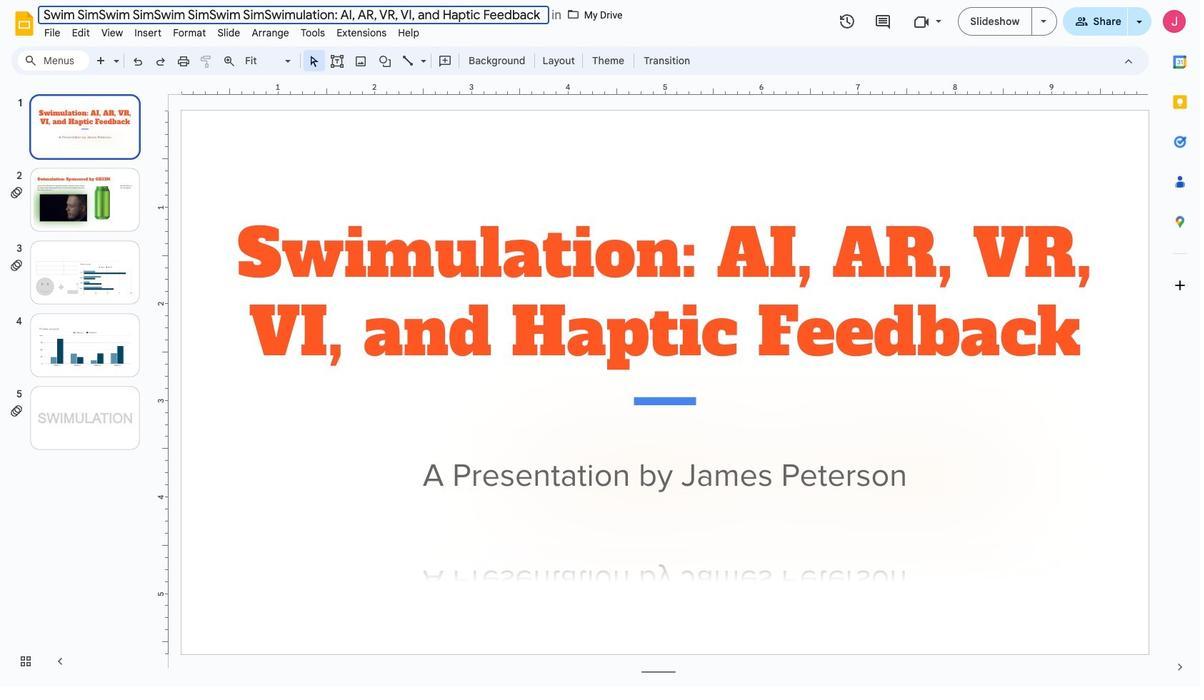 Task type: locate. For each thing, give the bounding box(es) containing it.
last edit was on october 30, 2023 image
[[839, 13, 856, 30]]

menu item up "print (⌘p)" image
[[167, 24, 212, 41]]

add comment (⌘+option+m) image
[[438, 54, 452, 68]]

8 menu item from the left
[[295, 24, 331, 41]]

menu item
[[39, 24, 66, 41], [66, 24, 96, 41], [96, 24, 129, 41], [129, 24, 167, 41], [167, 24, 212, 41], [212, 24, 246, 41], [246, 24, 295, 41], [295, 24, 331, 41], [331, 24, 392, 41], [392, 24, 425, 41]]

3 menu item from the left
[[96, 24, 129, 41]]

menu bar inside the menu bar banner
[[39, 19, 425, 42]]

shape image
[[377, 51, 393, 71]]

menu item up zoom icon at left top
[[212, 24, 246, 41]]

menu item up new slide (ctrl+m) image
[[66, 24, 96, 41]]

main toolbar
[[89, 50, 697, 71]]

tab list
[[1160, 42, 1200, 648]]

presentation options image
[[1040, 20, 1046, 23]]

menu item up zoom field
[[246, 24, 295, 41]]

6 menu item from the left
[[212, 24, 246, 41]]

Rename text field
[[38, 6, 549, 24]]

text box image
[[330, 54, 344, 68]]

2 menu item from the left
[[66, 24, 96, 41]]

zoom image
[[222, 54, 236, 68]]

menu bar
[[39, 19, 425, 42]]

menu item up the select line image
[[392, 24, 425, 41]]

located in my drive google drive folder element
[[549, 6, 625, 23]]

show all comments image
[[874, 13, 891, 30]]

paint format image
[[199, 54, 214, 68]]

navigation
[[0, 81, 157, 688]]

menu item up undo (⌘z) icon
[[129, 24, 167, 41]]

menu item up new slide with layout image
[[96, 24, 129, 41]]

menu item up select (esc) image
[[295, 24, 331, 41]]

10 menu item from the left
[[392, 24, 425, 41]]

menu item up the insert image
[[331, 24, 392, 41]]

insert image image
[[353, 51, 369, 71]]

application
[[0, 0, 1200, 688]]

hide the menus (ctrl+shift+f) image
[[1122, 54, 1136, 68]]

Menus field
[[18, 51, 89, 71]]

menu item up 'menus' field
[[39, 24, 66, 41]]

Zoom field
[[241, 51, 297, 71]]

9 menu item from the left
[[331, 24, 392, 41]]



Task type: vqa. For each thing, say whether or not it's contained in the screenshot.
"navigation" on the left of page within the 'APPLICATION'
no



Task type: describe. For each thing, give the bounding box(es) containing it.
share. shared with 3 people. image
[[1075, 15, 1088, 28]]

menu bar banner
[[0, 0, 1200, 688]]

tab list inside the menu bar banner
[[1160, 42, 1200, 648]]

undo (⌘z) image
[[131, 54, 145, 68]]

5 menu item from the left
[[167, 24, 212, 41]]

redo (⌘y) image
[[154, 54, 168, 68]]

1 menu item from the left
[[39, 24, 66, 41]]

quick sharing actions image
[[1137, 21, 1142, 43]]

slides home image
[[11, 11, 37, 36]]

material image
[[567, 8, 580, 21]]

select (esc) image
[[307, 54, 321, 68]]

Zoom text field
[[243, 51, 283, 71]]

print (⌘p) image
[[176, 54, 191, 68]]

line image
[[401, 54, 416, 68]]

7 menu item from the left
[[246, 24, 295, 41]]

4 menu item from the left
[[129, 24, 167, 41]]

new slide with layout image
[[110, 51, 119, 56]]

select line image
[[417, 51, 426, 56]]

new slide (ctrl+m) image
[[94, 54, 109, 68]]



